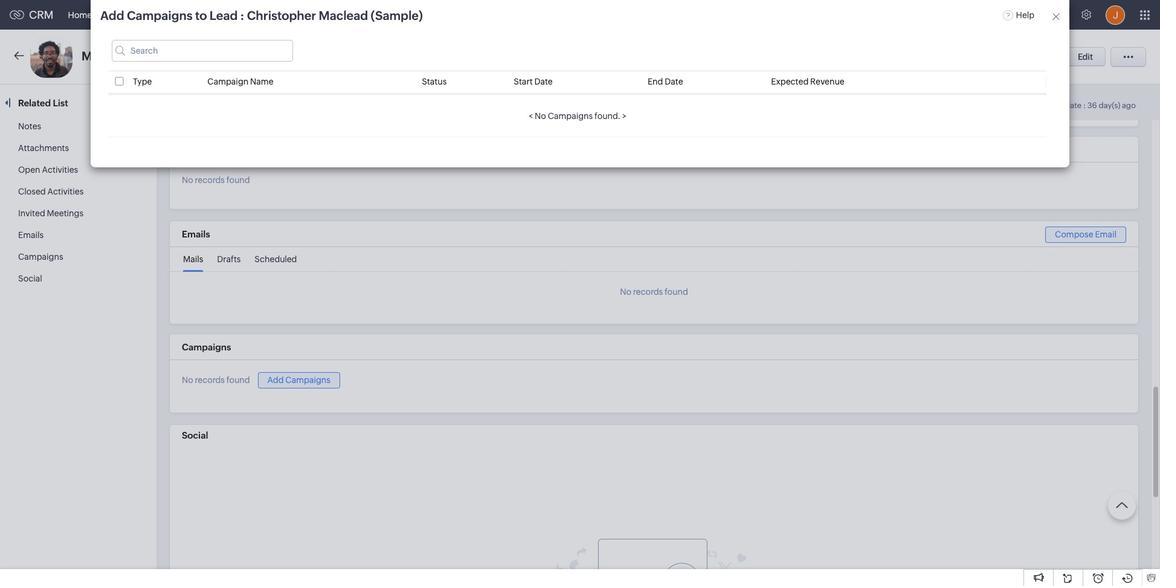 Task type: locate. For each thing, give the bounding box(es) containing it.
emails down invited
[[18, 230, 44, 240]]

maclead up florence
[[319, 8, 368, 22]]

meetings
[[348, 10, 384, 20], [47, 209, 83, 218]]

(sample) up name
[[227, 49, 279, 63]]

2 vertical spatial found
[[227, 376, 250, 385]]

crm link
[[10, 8, 54, 21]]

invited meetings link
[[18, 209, 83, 218]]

1 vertical spatial social
[[182, 430, 208, 440]]

revenue
[[811, 77, 845, 86]]

no
[[535, 111, 546, 121], [182, 175, 193, 185], [620, 287, 632, 297], [182, 376, 193, 385]]

0 horizontal spatial add
[[100, 8, 124, 22]]

1 horizontal spatial maclead
[[319, 8, 368, 22]]

1 horizontal spatial date
[[665, 77, 683, 86]]

0 vertical spatial meetings
[[348, 10, 384, 20]]

calls link
[[394, 0, 432, 29]]

1 horizontal spatial social
[[182, 430, 208, 440]]

start date
[[514, 77, 553, 86]]

deals
[[266, 10, 288, 20]]

status link
[[422, 77, 447, 86]]

activities up invited meetings
[[47, 187, 84, 196]]

to
[[195, 8, 207, 22]]

add
[[100, 8, 124, 22], [267, 375, 284, 385]]

deals link
[[256, 0, 297, 29]]

meetings down closed activities 'link'
[[47, 209, 83, 218]]

help link
[[1003, 10, 1035, 20]]

date right start
[[534, 77, 553, 86]]

closed
[[18, 187, 46, 196]]

1 horizontal spatial (sample)
[[371, 8, 423, 22]]

scheduled
[[255, 254, 297, 264]]

1 horizontal spatial add
[[267, 375, 284, 385]]

start
[[514, 77, 533, 86]]

0 horizontal spatial date
[[534, 77, 553, 86]]

1 horizontal spatial meetings
[[348, 10, 384, 20]]

christopher
[[247, 8, 316, 22], [103, 49, 173, 63]]

2 vertical spatial records
[[195, 376, 225, 385]]

1 vertical spatial activities
[[47, 187, 84, 196]]

date right end
[[665, 77, 683, 86]]

closed activities
[[18, 187, 84, 196]]

contacts link
[[144, 0, 199, 29]]

: right 'lead'
[[240, 8, 244, 22]]

accounts link
[[199, 0, 256, 29]]

2 date from the left
[[665, 77, 683, 86]]

rangoni
[[287, 52, 322, 62]]

compose email
[[1055, 230, 1117, 239]]

1 horizontal spatial emails
[[182, 229, 210, 239]]

campaign name link
[[207, 77, 274, 86]]

(sample) up florence
[[371, 8, 423, 22]]

>
[[622, 111, 627, 121]]

1 vertical spatial :
[[1083, 101, 1086, 110]]

leads link
[[102, 0, 144, 29]]

update
[[1055, 101, 1082, 110]]

0 vertical spatial :
[[240, 8, 244, 22]]

meetings up florence
[[348, 10, 384, 20]]

mr.
[[82, 49, 101, 63]]

campaigns
[[127, 8, 193, 22], [548, 111, 593, 121], [18, 252, 63, 262], [182, 342, 231, 352], [285, 375, 331, 385]]

maclead up campaign
[[175, 49, 225, 63]]

maclead
[[319, 8, 368, 22], [175, 49, 225, 63]]

campaigns link
[[18, 252, 63, 262]]

activities up closed activities 'link'
[[42, 165, 78, 175]]

1 vertical spatial (sample)
[[227, 49, 279, 63]]

activities
[[42, 165, 78, 175], [47, 187, 84, 196]]

1 horizontal spatial christopher
[[247, 8, 316, 22]]

0 horizontal spatial social
[[18, 274, 42, 283]]

0 vertical spatial social
[[18, 274, 42, 283]]

mails
[[183, 254, 203, 264]]

invited meetings
[[18, 209, 83, 218]]

36
[[1088, 101, 1097, 110]]

0 horizontal spatial :
[[240, 8, 244, 22]]

florence
[[336, 52, 373, 62]]

name
[[250, 77, 274, 86]]

(sample)
[[371, 8, 423, 22], [227, 49, 279, 63]]

:
[[240, 8, 244, 22], [1083, 101, 1086, 110]]

tasks link
[[297, 0, 338, 29]]

emails up mails on the left top
[[182, 229, 210, 239]]

add campaigns
[[267, 375, 331, 385]]

add inside 'add campaigns' link
[[267, 375, 284, 385]]

day(s)
[[1099, 101, 1121, 110]]

add campaigns link
[[258, 372, 340, 389]]

home link
[[58, 0, 102, 29]]

1 vertical spatial maclead
[[175, 49, 225, 63]]

records
[[195, 175, 225, 185], [633, 287, 663, 297], [195, 376, 225, 385]]

add campaigns to lead  :  christopher maclead (sample)
[[100, 8, 423, 22]]

1 date from the left
[[534, 77, 553, 86]]

help
[[1016, 10, 1035, 20]]

0 horizontal spatial emails
[[18, 230, 44, 240]]

0 vertical spatial activities
[[42, 165, 78, 175]]

crm
[[29, 8, 54, 21]]

1 vertical spatial records
[[633, 287, 663, 297]]

1 horizontal spatial :
[[1083, 101, 1086, 110]]

no records found
[[182, 175, 250, 185], [620, 287, 688, 297], [182, 376, 250, 385]]

meetings link
[[338, 0, 394, 29]]

date
[[534, 77, 553, 86], [665, 77, 683, 86]]

1 vertical spatial add
[[267, 375, 284, 385]]

profile image
[[1106, 5, 1125, 24]]

0 vertical spatial add
[[100, 8, 124, 22]]

1 vertical spatial no records found
[[620, 287, 688, 297]]

found
[[227, 175, 250, 185], [665, 287, 688, 297], [227, 376, 250, 385]]

ago
[[1122, 101, 1136, 110]]

related list
[[18, 98, 70, 108]]

1 vertical spatial meetings
[[47, 209, 83, 218]]

: left 36
[[1083, 101, 1086, 110]]

0 vertical spatial (sample)
[[371, 8, 423, 22]]

1 vertical spatial christopher
[[103, 49, 173, 63]]

attachments
[[18, 143, 69, 153]]

activities for open activities
[[42, 165, 78, 175]]

0 vertical spatial maclead
[[319, 8, 368, 22]]

emails
[[182, 229, 210, 239], [18, 230, 44, 240]]

mr. christopher maclead (sample) - rangoni of florence
[[82, 49, 373, 63]]

add for add campaigns to lead  :  christopher maclead (sample)
[[100, 8, 124, 22]]

start date link
[[514, 77, 553, 86]]

end date link
[[648, 77, 683, 86]]

found.
[[595, 111, 621, 121]]

social
[[18, 274, 42, 283], [182, 430, 208, 440]]

campaign
[[207, 77, 249, 86]]



Task type: describe. For each thing, give the bounding box(es) containing it.
status
[[422, 77, 447, 86]]

0 horizontal spatial meetings
[[47, 209, 83, 218]]

search element
[[1000, 0, 1025, 30]]

edit button
[[1065, 47, 1106, 66]]

contacts
[[154, 10, 190, 20]]

date for start date
[[534, 77, 553, 86]]

open activities
[[18, 165, 78, 175]]

attachments link
[[18, 143, 69, 153]]

list
[[53, 98, 68, 108]]

0 vertical spatial no records found
[[182, 175, 250, 185]]

notes link
[[18, 121, 41, 131]]

date for end date
[[665, 77, 683, 86]]

search image
[[1007, 10, 1018, 20]]

expected
[[771, 77, 809, 86]]

end
[[648, 77, 663, 86]]

0 horizontal spatial (sample)
[[227, 49, 279, 63]]

1 vertical spatial found
[[665, 287, 688, 297]]

campaigns inside 'add campaigns' link
[[285, 375, 331, 385]]

leads
[[111, 10, 135, 20]]

social link
[[18, 274, 42, 283]]

home
[[68, 10, 92, 20]]

meetings inside "link"
[[348, 10, 384, 20]]

tasks
[[307, 10, 328, 20]]

add for add campaigns
[[267, 375, 284, 385]]

open
[[18, 165, 40, 175]]

campaign name
[[207, 77, 274, 86]]

expected revenue link
[[771, 77, 845, 86]]

<
[[529, 111, 533, 121]]

edit
[[1078, 52, 1093, 62]]

end date
[[648, 77, 683, 86]]

activities for closed activities
[[47, 187, 84, 196]]

invited
[[18, 209, 45, 218]]

accounts
[[209, 10, 247, 20]]

emails link
[[18, 230, 44, 240]]

profile element
[[1099, 0, 1133, 29]]

closed activities link
[[18, 187, 84, 196]]

0 vertical spatial records
[[195, 175, 225, 185]]

compose
[[1055, 230, 1094, 239]]

0 vertical spatial christopher
[[247, 8, 316, 22]]

calls
[[404, 10, 423, 20]]

last
[[1039, 101, 1054, 110]]

type link
[[133, 77, 152, 86]]

drafts
[[217, 254, 241, 264]]

of
[[324, 52, 334, 62]]

expected revenue
[[771, 77, 845, 86]]

0 horizontal spatial maclead
[[175, 49, 225, 63]]

calendar image
[[1032, 10, 1043, 20]]

Search text field
[[112, 40, 293, 62]]

notes
[[18, 121, 41, 131]]

last update : 36 day(s) ago
[[1039, 101, 1136, 110]]

0 vertical spatial found
[[227, 175, 250, 185]]

related
[[18, 98, 51, 108]]

-
[[282, 52, 285, 62]]

< no campaigns found. >
[[529, 111, 627, 121]]

2 vertical spatial no records found
[[182, 376, 250, 385]]

type
[[133, 77, 152, 86]]

email
[[1095, 230, 1117, 239]]

open activities link
[[18, 165, 78, 175]]

lead
[[210, 8, 238, 22]]

0 horizontal spatial christopher
[[103, 49, 173, 63]]



Task type: vqa. For each thing, say whether or not it's contained in the screenshot.
Contacts image
no



